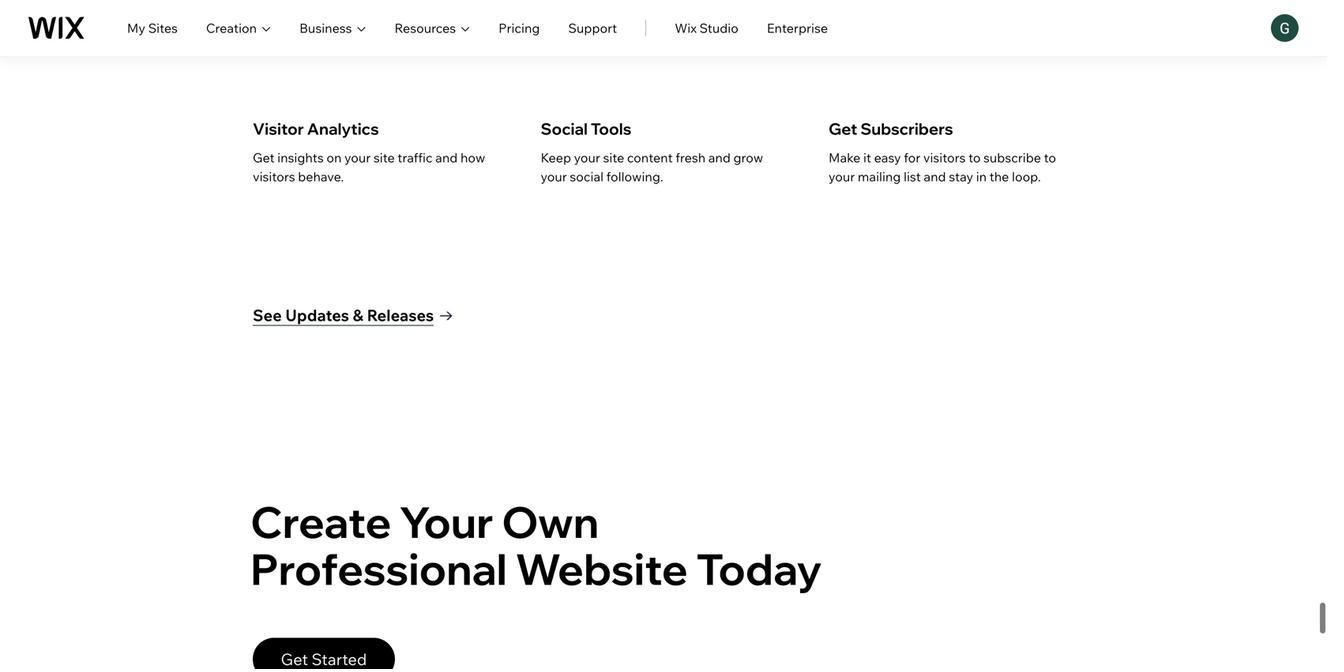 Task type: describe. For each thing, give the bounding box(es) containing it.
releases
[[367, 305, 434, 325]]

start
[[324, 7, 352, 22]]

profile image image
[[1271, 14, 1299, 42]]

keep
[[541, 150, 571, 165]]

see updates & releases link
[[253, 305, 453, 327]]

get for get subscribers
[[829, 119, 857, 139]]

visitor
[[253, 119, 304, 139]]

subscribers
[[861, 119, 953, 139]]

in
[[976, 169, 987, 184]]

plan,
[[360, 0, 389, 4]]

wix studio
[[675, 20, 739, 36]]

for inside make it easy for visitors to subscribe to your mailing list and stay in the loop.
[[904, 150, 921, 165]]

professional
[[250, 542, 507, 595]]

site's
[[635, 0, 664, 4]]

creation
[[206, 20, 257, 36]]

more.
[[743, 7, 777, 22]]

and inside keep your site content fresh and grow your social following.
[[708, 150, 731, 165]]

updates
[[285, 305, 349, 325]]

your
[[400, 495, 493, 549]]

google
[[253, 7, 296, 22]]

enterprise link
[[767, 19, 828, 38]]

and inside get insights on your site traffic and how visitors behave.
[[435, 150, 458, 165]]

support link
[[568, 19, 617, 38]]

list containing visitor analytics
[[250, 0, 1074, 241]]

site inside get insights on your site traffic and how visitors behave.
[[374, 150, 395, 165]]

business button
[[299, 19, 366, 38]]

data,
[[605, 7, 635, 22]]

analytics
[[307, 119, 379, 139]]

meta
[[667, 0, 697, 4]]

on inside get an seo setup plan, index your site on google and start optimizing for search.
[[479, 0, 494, 4]]

get for get an seo setup plan, index your site on google and start optimizing for search.
[[253, 0, 275, 4]]

mailing
[[858, 169, 901, 184]]

pricing link
[[499, 19, 540, 38]]

it
[[863, 150, 871, 165]]

pricing
[[499, 20, 540, 36]]

wix studio link
[[675, 19, 739, 38]]

setup
[[324, 0, 357, 4]]

enterprise
[[767, 20, 828, 36]]

website
[[515, 542, 688, 595]]

sites
[[148, 20, 178, 36]]

index
[[391, 0, 423, 4]]

customize your site's meta tags, structured data, robots.txt file and more.
[[541, 0, 777, 22]]

optimizing
[[354, 7, 417, 22]]

social
[[541, 119, 588, 139]]

site inside get an seo setup plan, index your site on google and start optimizing for search.
[[455, 0, 476, 4]]

get subscribers
[[829, 119, 953, 139]]

visitor analytics
[[253, 119, 379, 139]]

1 to from the left
[[969, 150, 981, 165]]

seo
[[295, 0, 321, 4]]

keep your site content fresh and grow your social following.
[[541, 150, 763, 184]]

and inside customize your site's meta tags, structured data, robots.txt file and more.
[[718, 7, 740, 22]]

visitors inside get insights on your site traffic and how visitors behave.
[[253, 169, 295, 184]]

social
[[570, 169, 604, 184]]



Task type: vqa. For each thing, say whether or not it's contained in the screenshot.
Support
yes



Task type: locate. For each thing, give the bounding box(es) containing it.
resources button
[[395, 19, 470, 38]]

business
[[299, 20, 352, 36]]

1 vertical spatial on
[[327, 150, 342, 165]]

studio
[[700, 20, 739, 36]]

your inside get insights on your site traffic and how visitors behave.
[[344, 150, 371, 165]]

your up social at the left of page
[[574, 150, 600, 165]]

and down "seo"
[[299, 7, 321, 22]]

&
[[353, 305, 363, 325]]

and inside make it easy for visitors to subscribe to your mailing list and stay in the loop.
[[924, 169, 946, 184]]

get down visitor
[[253, 150, 275, 165]]

0 horizontal spatial on
[[327, 150, 342, 165]]

create
[[250, 495, 391, 549]]

loop.
[[1012, 169, 1041, 184]]

and left how on the left top
[[435, 150, 458, 165]]

get inside get insights on your site traffic and how visitors behave.
[[253, 150, 275, 165]]

creation button
[[206, 19, 271, 38]]

on inside get insights on your site traffic and how visitors behave.
[[327, 150, 342, 165]]

on up "behave." in the left top of the page
[[327, 150, 342, 165]]

2 horizontal spatial site
[[603, 150, 624, 165]]

your down keep
[[541, 169, 567, 184]]

your up "data,"
[[606, 0, 632, 4]]

an
[[277, 0, 292, 4]]

0 horizontal spatial site
[[374, 150, 395, 165]]

subscribe
[[984, 150, 1041, 165]]

to
[[969, 150, 981, 165], [1044, 150, 1056, 165]]

the
[[990, 169, 1009, 184]]

on
[[479, 0, 494, 4], [327, 150, 342, 165]]

2 vertical spatial get
[[253, 150, 275, 165]]

tools
[[591, 119, 632, 139]]

how
[[461, 150, 485, 165]]

list
[[904, 169, 921, 184]]

1 horizontal spatial site
[[455, 0, 476, 4]]

your
[[426, 0, 452, 4], [606, 0, 632, 4], [344, 150, 371, 165], [574, 150, 600, 165], [541, 169, 567, 184], [829, 169, 855, 184]]

get insights on your site traffic and how visitors behave.
[[253, 150, 485, 184]]

visitors up the stay
[[923, 150, 966, 165]]

site left traffic
[[374, 150, 395, 165]]

social tools
[[541, 119, 632, 139]]

2 to from the left
[[1044, 150, 1056, 165]]

to up in at the right of page
[[969, 150, 981, 165]]

today
[[696, 542, 822, 595]]

site
[[455, 0, 476, 4], [374, 150, 395, 165], [603, 150, 624, 165]]

to right "subscribe"
[[1044, 150, 1056, 165]]

following.
[[606, 169, 663, 184]]

visitors
[[923, 150, 966, 165], [253, 169, 295, 184]]

get for get insights on your site traffic and how visitors behave.
[[253, 150, 275, 165]]

for
[[420, 7, 436, 22], [904, 150, 921, 165]]

grow
[[733, 150, 763, 165]]

for inside get an seo setup plan, index your site on google and start optimizing for search.
[[420, 7, 436, 22]]

see updates & releases
[[253, 305, 434, 325]]

1 horizontal spatial on
[[479, 0, 494, 4]]

1 vertical spatial get
[[829, 119, 857, 139]]

site up search.
[[455, 0, 476, 4]]

0 vertical spatial visitors
[[923, 150, 966, 165]]

get an seo setup plan, index your site on google and start optimizing for search.
[[253, 0, 494, 22]]

and down tags,
[[718, 7, 740, 22]]

get inside get an seo setup plan, index your site on google and start optimizing for search.
[[253, 0, 275, 4]]

visitors down "insights"
[[253, 169, 295, 184]]

0 horizontal spatial to
[[969, 150, 981, 165]]

and right list
[[924, 169, 946, 184]]

0 horizontal spatial visitors
[[253, 169, 295, 184]]

content
[[627, 150, 673, 165]]

get up 'google'
[[253, 0, 275, 4]]

create your own professional website today
[[250, 495, 822, 595]]

0 vertical spatial on
[[479, 0, 494, 4]]

get up make
[[829, 119, 857, 139]]

0 vertical spatial for
[[420, 7, 436, 22]]

for up list
[[904, 150, 921, 165]]

0 vertical spatial get
[[253, 0, 275, 4]]

list
[[250, 0, 1074, 241]]

make it easy for visitors to subscribe to your mailing list and stay in the loop.
[[829, 150, 1056, 184]]

customize
[[541, 0, 603, 4]]

easy
[[874, 150, 901, 165]]

structured
[[541, 7, 603, 22]]

my sites link
[[127, 19, 178, 38]]

your inside make it easy for visitors to subscribe to your mailing list and stay in the loop.
[[829, 169, 855, 184]]

and left grow
[[708, 150, 731, 165]]

search.
[[439, 7, 481, 22]]

fresh
[[676, 150, 706, 165]]

file
[[697, 7, 715, 22]]

and
[[299, 7, 321, 22], [718, 7, 740, 22], [435, 150, 458, 165], [708, 150, 731, 165], [924, 169, 946, 184]]

0 horizontal spatial for
[[420, 7, 436, 22]]

1 horizontal spatial for
[[904, 150, 921, 165]]

my sites
[[127, 20, 178, 36]]

1 horizontal spatial to
[[1044, 150, 1056, 165]]

site inside keep your site content fresh and grow your social following.
[[603, 150, 624, 165]]

traffic
[[398, 150, 433, 165]]

your inside get an seo setup plan, index your site on google and start optimizing for search.
[[426, 0, 452, 4]]

your down make
[[829, 169, 855, 184]]

site up following.
[[603, 150, 624, 165]]

support
[[568, 20, 617, 36]]

your inside customize your site's meta tags, structured data, robots.txt file and more.
[[606, 0, 632, 4]]

for down the index
[[420, 7, 436, 22]]

my
[[127, 20, 145, 36]]

see
[[253, 305, 282, 325]]

on up search.
[[479, 0, 494, 4]]

behave.
[[298, 169, 344, 184]]

stay
[[949, 169, 973, 184]]

and inside get an seo setup plan, index your site on google and start optimizing for search.
[[299, 7, 321, 22]]

resources
[[395, 20, 456, 36]]

wix
[[675, 20, 697, 36]]

tags,
[[700, 0, 729, 4]]

get
[[253, 0, 275, 4], [829, 119, 857, 139], [253, 150, 275, 165]]

robots.txt
[[638, 7, 694, 22]]

1 vertical spatial visitors
[[253, 169, 295, 184]]

1 vertical spatial for
[[904, 150, 921, 165]]

your up search.
[[426, 0, 452, 4]]

own
[[502, 495, 599, 549]]

your down analytics
[[344, 150, 371, 165]]

make
[[829, 150, 861, 165]]

1 horizontal spatial visitors
[[923, 150, 966, 165]]

insights
[[277, 150, 324, 165]]

visitors inside make it easy for visitors to subscribe to your mailing list and stay in the loop.
[[923, 150, 966, 165]]



